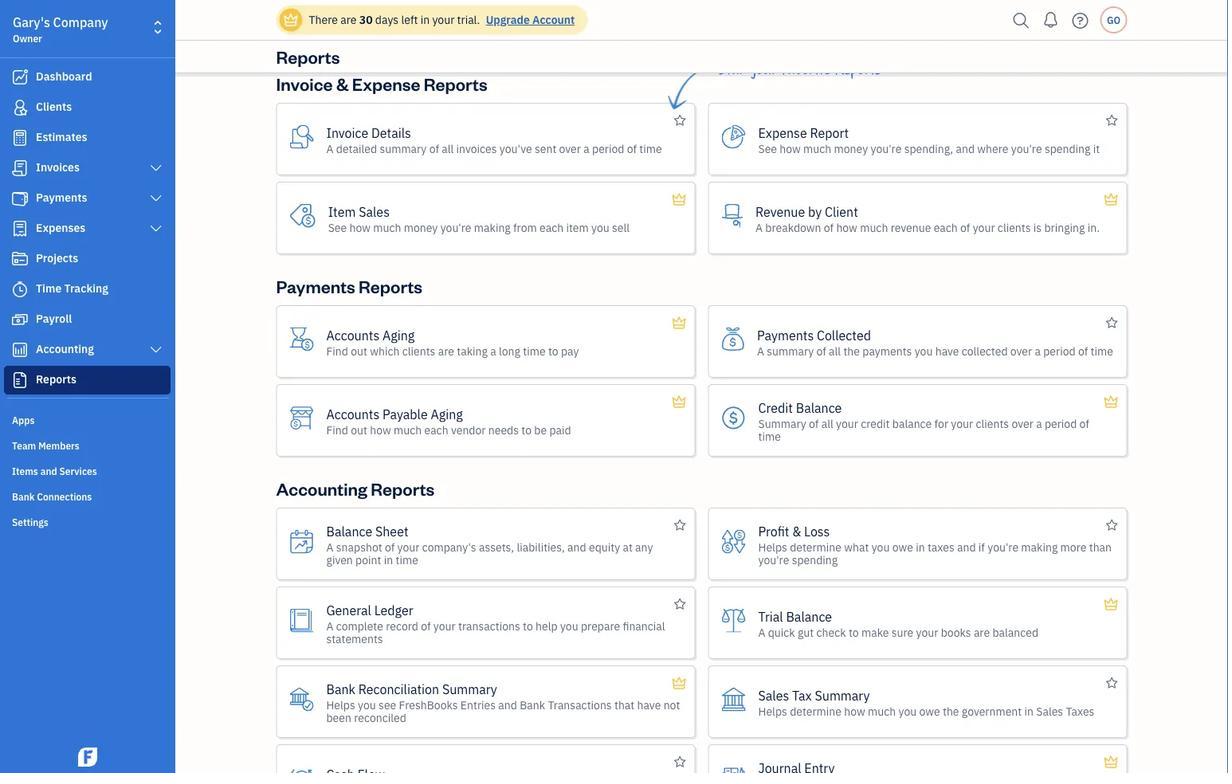 Task type: locate. For each thing, give the bounding box(es) containing it.
summary
[[380, 141, 427, 156], [767, 344, 814, 358]]

to left the pay
[[548, 344, 559, 358]]

see inside item sales see how much money you're making from each item you sell
[[328, 220, 347, 235]]

chevron large down image inside payments link
[[149, 192, 163, 205]]

accounts down payments reports at top left
[[326, 327, 380, 344]]

clients right for at the bottom of page
[[976, 416, 1009, 431]]

0 vertical spatial money
[[834, 141, 868, 156]]

much
[[804, 141, 832, 156], [373, 220, 401, 235], [860, 220, 888, 235], [394, 423, 422, 437], [868, 704, 896, 719]]

chevron large down image
[[149, 192, 163, 205], [149, 222, 163, 235]]

time inside accounts aging find out which clients are taking a long time to pay
[[523, 344, 546, 358]]

update favorite status for sales tax summary image
[[1106, 674, 1118, 693]]

invoice image
[[10, 160, 29, 176]]

crown image
[[283, 12, 299, 28], [671, 313, 688, 332], [1103, 595, 1120, 614], [671, 674, 688, 693], [1103, 753, 1120, 772]]

each inside revenue by client a breakdown of how much revenue each of your clients is bringing in.
[[934, 220, 958, 235]]

1 vertical spatial &
[[793, 523, 801, 540]]

trial balance a quick gut check to make sure your books are balanced
[[759, 608, 1039, 640]]

a inside the trial balance a quick gut check to make sure your books are balanced
[[759, 625, 766, 640]]

and left equity
[[568, 540, 587, 555]]

determine for loss
[[790, 540, 842, 555]]

liabilities,
[[517, 540, 565, 555]]

helps left tax
[[759, 704, 788, 719]]

0 vertical spatial find
[[326, 344, 348, 358]]

accounting up snapshot
[[276, 477, 368, 500]]

you inside general ledger a complete record of your transactions to help you prepare financial statements
[[560, 619, 579, 633]]

invoice & expense reports
[[276, 72, 488, 95]]

& left loss
[[793, 523, 801, 540]]

1 vertical spatial chevron large down image
[[149, 222, 163, 235]]

2 vertical spatial clients
[[976, 416, 1009, 431]]

a left complete
[[326, 619, 334, 633]]

0 vertical spatial see
[[759, 141, 777, 156]]

all left credit
[[822, 416, 834, 431]]

clients
[[36, 99, 72, 114]]

settings
[[12, 516, 48, 529]]

& up detailed
[[336, 72, 349, 95]]

1 vertical spatial making
[[1022, 540, 1058, 555]]

money image
[[10, 312, 29, 328]]

making left more
[[1022, 540, 1058, 555]]

credit
[[759, 399, 793, 416]]

books
[[941, 625, 972, 640]]

summary right detailed
[[380, 141, 427, 156]]

payments for payments
[[36, 190, 87, 205]]

to left help
[[523, 619, 533, 633]]

0 vertical spatial have
[[936, 344, 960, 358]]

your right record
[[434, 619, 456, 633]]

1 horizontal spatial each
[[540, 220, 564, 235]]

1 vertical spatial accounts
[[326, 406, 380, 423]]

in.
[[1088, 220, 1100, 235]]

long
[[499, 344, 521, 358]]

and left if at right bottom
[[958, 540, 976, 555]]

helps inside bank reconciliation summary helps you see freshbooks entries and bank transactions that have not been reconciled
[[326, 698, 355, 712]]

1 chevron large down image from the top
[[149, 162, 163, 175]]

1 horizontal spatial the
[[943, 704, 960, 719]]

trial
[[759, 608, 783, 625]]

accounts inside accounts payable aging find out how much each vendor needs to be paid
[[326, 406, 380, 423]]

how left report
[[780, 141, 801, 156]]

1 vertical spatial the
[[943, 704, 960, 719]]

0 vertical spatial determine
[[790, 540, 842, 555]]

you right help
[[560, 619, 579, 633]]

update favorite status for balance sheet image
[[674, 516, 686, 535]]

see
[[759, 141, 777, 156], [328, 220, 347, 235]]

0 horizontal spatial sales
[[359, 203, 390, 220]]

1 vertical spatial owe
[[920, 704, 941, 719]]

0 horizontal spatial see
[[328, 220, 347, 235]]

2 out from the top
[[351, 423, 367, 437]]

& inside profit & loss helps determine what you owe in taxes and if you're making more than you're spending
[[793, 523, 801, 540]]

you right payments
[[915, 344, 933, 358]]

much down make
[[868, 704, 896, 719]]

chart image
[[10, 342, 29, 358]]

profit
[[759, 523, 790, 540]]

0 vertical spatial spending
[[1045, 141, 1091, 156]]

credit
[[861, 416, 890, 431]]

summary inside the sales tax summary helps determine how much you owe the government in sales taxes
[[815, 687, 870, 704]]

expenses
[[36, 220, 86, 235]]

1 vertical spatial all
[[829, 344, 841, 358]]

0 vertical spatial payments
[[36, 190, 87, 205]]

1 vertical spatial have
[[637, 698, 661, 712]]

0 horizontal spatial spending
[[792, 553, 838, 567]]

0 vertical spatial period
[[592, 141, 625, 156]]

are left taking
[[438, 344, 454, 358]]

1 vertical spatial period
[[1044, 344, 1076, 358]]

0 vertical spatial over
[[559, 141, 581, 156]]

you inside the sales tax summary helps determine how much you owe the government in sales taxes
[[899, 704, 917, 719]]

1 horizontal spatial &
[[793, 523, 801, 540]]

there are 30 days left in your trial. upgrade account
[[309, 12, 575, 27]]

helps inside profit & loss helps determine what you owe in taxes and if you're making more than you're spending
[[759, 540, 788, 555]]

1 horizontal spatial see
[[759, 141, 777, 156]]

1 horizontal spatial payments
[[276, 275, 355, 297]]

1 vertical spatial are
[[438, 344, 454, 358]]

balance right trial
[[786, 608, 832, 625]]

0 horizontal spatial have
[[637, 698, 661, 712]]

payments
[[36, 190, 87, 205], [276, 275, 355, 297], [757, 327, 814, 344]]

over inside credit balance summary of all your credit balance for your clients over a period of time
[[1012, 416, 1034, 431]]

you inside profit & loss helps determine what you owe in taxes and if you're making more than you're spending
[[872, 540, 890, 555]]

0 vertical spatial invoice
[[276, 72, 333, 95]]

you inside item sales see how much money you're making from each item you sell
[[592, 220, 610, 235]]

payroll
[[36, 311, 72, 326]]

0 vertical spatial are
[[341, 12, 357, 27]]

sales right item
[[359, 203, 390, 220]]

time inside balance sheet a snapshot of your company's assets, liabilities, and equity at any given point in time
[[396, 553, 418, 567]]

1 vertical spatial find
[[326, 423, 348, 437]]

0 vertical spatial &
[[336, 72, 349, 95]]

and inside balance sheet a snapshot of your company's assets, liabilities, and equity at any given point in time
[[568, 540, 587, 555]]

1 vertical spatial over
[[1011, 344, 1033, 358]]

your left the company's
[[397, 540, 420, 555]]

0 horizontal spatial summary
[[442, 681, 497, 698]]

chevron large down image
[[149, 162, 163, 175], [149, 344, 163, 356]]

the inside 'payments collected a summary of all the payments you have collected over a period of time'
[[844, 344, 860, 358]]

how inside accounts payable aging find out how much each vendor needs to be paid
[[370, 423, 391, 437]]

see inside expense report see how much money you're spending, and where you're spending it
[[759, 141, 777, 156]]

2 vertical spatial over
[[1012, 416, 1034, 431]]

expense left report
[[759, 124, 807, 141]]

all left the invoices
[[442, 141, 454, 156]]

invoices link
[[4, 154, 171, 183]]

2 vertical spatial balance
[[786, 608, 832, 625]]

period inside 'payments collected a summary of all the payments you have collected over a period of time'
[[1044, 344, 1076, 358]]

making left from
[[474, 220, 511, 235]]

invoice inside invoice details a detailed summary of all invoices you've sent over a period of time
[[326, 124, 369, 141]]

0 vertical spatial chevron large down image
[[149, 192, 163, 205]]

0 horizontal spatial are
[[341, 12, 357, 27]]

payments collected a summary of all the payments you have collected over a period of time
[[757, 327, 1114, 358]]

are right books
[[974, 625, 990, 640]]

much inside expense report see how much money you're spending, and where you're spending it
[[804, 141, 832, 156]]

main element
[[0, 0, 215, 773]]

a
[[326, 141, 334, 156], [756, 220, 763, 235], [757, 344, 765, 358], [326, 540, 334, 555], [326, 619, 334, 633], [759, 625, 766, 640]]

helps for profit & loss
[[759, 540, 788, 555]]

much left vendor
[[394, 423, 422, 437]]

0 horizontal spatial owe
[[893, 540, 914, 555]]

apps link
[[4, 407, 171, 431]]

see left report
[[759, 141, 777, 156]]

you're right if at right bottom
[[988, 540, 1019, 555]]

a for balance sheet
[[326, 540, 334, 555]]

0 vertical spatial clients
[[998, 220, 1031, 235]]

clients left the is
[[998, 220, 1031, 235]]

freshbooks image
[[75, 748, 100, 767]]

out inside accounts payable aging find out how much each vendor needs to be paid
[[351, 423, 367, 437]]

1 horizontal spatial aging
[[431, 406, 463, 423]]

in right government
[[1025, 704, 1034, 719]]

1 horizontal spatial spending
[[1045, 141, 1091, 156]]

your inside the trial balance a quick gut check to make sure your books are balanced
[[917, 625, 939, 640]]

aging inside accounts aging find out which clients are taking a long time to pay
[[383, 327, 415, 344]]

a inside 'payments collected a summary of all the payments you have collected over a period of time'
[[757, 344, 765, 358]]

vendor
[[451, 423, 486, 437]]

dashboard
[[36, 69, 92, 84]]

owe left taxes
[[893, 540, 914, 555]]

0 vertical spatial all
[[442, 141, 454, 156]]

period inside credit balance summary of all your credit balance for your clients over a period of time
[[1045, 416, 1077, 431]]

how right tax
[[845, 704, 866, 719]]

1 vertical spatial invoice
[[326, 124, 369, 141]]

1 vertical spatial out
[[351, 423, 367, 437]]

crown image for trial balance
[[1103, 595, 1120, 614]]

each for revenue by client
[[934, 220, 958, 235]]

0 horizontal spatial the
[[844, 344, 860, 358]]

1 vertical spatial balance
[[326, 523, 372, 540]]

a up credit at bottom right
[[757, 344, 765, 358]]

the
[[844, 344, 860, 358], [943, 704, 960, 719]]

balance inside balance sheet a snapshot of your company's assets, liabilities, and equity at any given point in time
[[326, 523, 372, 540]]

sales left tax
[[759, 687, 790, 704]]

payments for payments collected a summary of all the payments you have collected over a period of time
[[757, 327, 814, 344]]

1 horizontal spatial accounting
[[276, 477, 368, 500]]

money inside item sales see how much money you're making from each item you sell
[[404, 220, 438, 235]]

2 horizontal spatial sales
[[1037, 704, 1064, 719]]

to inside general ledger a complete record of your transactions to help you prepare financial statements
[[523, 619, 533, 633]]

helps left loss
[[759, 540, 788, 555]]

owe left government
[[920, 704, 941, 719]]

bank up been
[[326, 681, 356, 698]]

0 horizontal spatial each
[[425, 423, 449, 437]]

2 horizontal spatial summary
[[815, 687, 870, 704]]

how right by
[[837, 220, 858, 235]]

summary inside bank reconciliation summary helps you see freshbooks entries and bank transactions that have not been reconciled
[[442, 681, 497, 698]]

0 vertical spatial the
[[844, 344, 860, 358]]

chevron large down image up projects link
[[149, 222, 163, 235]]

ledger
[[374, 602, 413, 619]]

for
[[935, 416, 949, 431]]

find left which
[[326, 344, 348, 358]]

by
[[808, 203, 822, 220]]

projects link
[[4, 245, 171, 273]]

accounts inside accounts aging find out which clients are taking a long time to pay
[[326, 327, 380, 344]]

and right items
[[40, 465, 57, 478]]

a left breakdown
[[756, 220, 763, 235]]

prepare
[[581, 619, 620, 633]]

accounting inside "link"
[[36, 342, 94, 356]]

2 horizontal spatial each
[[934, 220, 958, 235]]

crown image for accounts aging
[[671, 313, 688, 332]]

aging right payable
[[431, 406, 463, 423]]

1 vertical spatial aging
[[431, 406, 463, 423]]

money
[[834, 141, 868, 156], [404, 220, 438, 235]]

summary for tax
[[815, 687, 870, 704]]

you down the sure
[[899, 704, 917, 719]]

a left quick
[[759, 625, 766, 640]]

summary inside credit balance summary of all your credit balance for your clients over a period of time
[[759, 416, 807, 431]]

clients right which
[[402, 344, 436, 358]]

chevron large down image for payments
[[149, 192, 163, 205]]

0 horizontal spatial accounting
[[36, 342, 94, 356]]

your right for at the bottom of page
[[951, 416, 974, 431]]

summary left collected
[[767, 344, 814, 358]]

each for item sales
[[540, 220, 564, 235]]

at
[[623, 540, 633, 555]]

1 horizontal spatial are
[[438, 344, 454, 358]]

1 horizontal spatial sales
[[759, 687, 790, 704]]

0 horizontal spatial summary
[[380, 141, 427, 156]]

how
[[780, 141, 801, 156], [350, 220, 371, 235], [837, 220, 858, 235], [370, 423, 391, 437], [845, 704, 866, 719]]

determine inside the sales tax summary helps determine how much you owe the government in sales taxes
[[790, 704, 842, 719]]

you're down profit
[[759, 553, 790, 567]]

go button
[[1101, 6, 1128, 33]]

1 vertical spatial clients
[[402, 344, 436, 358]]

determine inside profit & loss helps determine what you owe in taxes and if you're making more than you're spending
[[790, 540, 842, 555]]

assets,
[[479, 540, 514, 555]]

your inside revenue by client a breakdown of how much revenue each of your clients is bringing in.
[[973, 220, 995, 235]]

0 vertical spatial summary
[[380, 141, 427, 156]]

0 vertical spatial aging
[[383, 327, 415, 344]]

1 vertical spatial payments
[[276, 275, 355, 297]]

0 horizontal spatial expense
[[352, 72, 421, 95]]

time
[[640, 141, 662, 156], [523, 344, 546, 358], [1091, 344, 1114, 358], [759, 429, 781, 444], [396, 553, 418, 567]]

a for payments collected
[[757, 344, 765, 358]]

money for report
[[834, 141, 868, 156]]

have left not
[[637, 698, 661, 712]]

0 vertical spatial accounting
[[36, 342, 94, 356]]

reports inside reports link
[[36, 372, 77, 387]]

0 vertical spatial making
[[474, 220, 511, 235]]

1 chevron large down image from the top
[[149, 192, 163, 205]]

a inside general ledger a complete record of your transactions to help you prepare financial statements
[[326, 619, 334, 633]]

check
[[817, 625, 846, 640]]

collected
[[817, 327, 871, 344]]

balance for payments
[[796, 399, 842, 416]]

the left government
[[943, 704, 960, 719]]

summary inside invoice details a detailed summary of all invoices you've sent over a period of time
[[380, 141, 427, 156]]

much inside revenue by client a breakdown of how much revenue each of your clients is bringing in.
[[860, 220, 888, 235]]

1 vertical spatial see
[[328, 220, 347, 235]]

invoice left details
[[326, 124, 369, 141]]

team members link
[[4, 433, 171, 457]]

items
[[12, 465, 38, 478]]

2 vertical spatial all
[[822, 416, 834, 431]]

accounts aging find out which clients are taking a long time to pay
[[326, 327, 579, 358]]

breakdown
[[766, 220, 822, 235]]

that
[[615, 698, 635, 712]]

helps left 'see'
[[326, 698, 355, 712]]

1 horizontal spatial have
[[936, 344, 960, 358]]

accounting
[[36, 342, 94, 356], [276, 477, 368, 500]]

and left where
[[956, 141, 975, 156]]

each right revenue
[[934, 220, 958, 235]]

chevron large down image up "expenses" link
[[149, 192, 163, 205]]

tracking
[[64, 281, 108, 296]]

record
[[386, 619, 419, 633]]

2 determine from the top
[[790, 704, 842, 719]]

all left payments
[[829, 344, 841, 358]]

bank down items
[[12, 490, 35, 503]]

1 find from the top
[[326, 344, 348, 358]]

general ledger a complete record of your transactions to help you prepare financial statements
[[326, 602, 665, 646]]

have left collected
[[936, 344, 960, 358]]

0 vertical spatial chevron large down image
[[149, 162, 163, 175]]

summary inside 'payments collected a summary of all the payments you have collected over a period of time'
[[767, 344, 814, 358]]

in
[[421, 12, 430, 27], [916, 540, 925, 555], [384, 553, 393, 567], [1025, 704, 1034, 719]]

clients
[[998, 220, 1031, 235], [402, 344, 436, 358], [976, 416, 1009, 431]]

chevron large down image up payments link
[[149, 162, 163, 175]]

in inside the sales tax summary helps determine how much you owe the government in sales taxes
[[1025, 704, 1034, 719]]

chevron large down image up reports link
[[149, 344, 163, 356]]

crown image for revenue by client
[[1103, 190, 1120, 209]]

crown image
[[671, 190, 688, 209], [1103, 190, 1120, 209], [671, 392, 688, 411], [1103, 392, 1120, 411]]

2 accounts from the top
[[326, 406, 380, 423]]

snapshot
[[336, 540, 382, 555]]

balance right credit at bottom right
[[796, 399, 842, 416]]

1 horizontal spatial making
[[1022, 540, 1058, 555]]

much right client
[[860, 220, 888, 235]]

financial
[[623, 619, 665, 633]]

expense report see how much money you're spending, and where you're spending it
[[759, 124, 1100, 156]]

0 vertical spatial expense
[[352, 72, 421, 95]]

are left 30
[[341, 12, 357, 27]]

to left make
[[849, 625, 859, 640]]

each
[[540, 220, 564, 235], [934, 220, 958, 235], [425, 423, 449, 437]]

detailed
[[336, 141, 377, 156]]

1 vertical spatial determine
[[790, 704, 842, 719]]

a left snapshot
[[326, 540, 334, 555]]

you left 'sell'
[[592, 220, 610, 235]]

revenue
[[891, 220, 931, 235]]

spending inside profit & loss helps determine what you owe in taxes and if you're making more than you're spending
[[792, 553, 838, 567]]

2 vertical spatial period
[[1045, 416, 1077, 431]]

1 out from the top
[[351, 344, 367, 358]]

much inside item sales see how much money you're making from each item you sell
[[373, 220, 401, 235]]

2 horizontal spatial are
[[974, 625, 990, 640]]

sales inside item sales see how much money you're making from each item you sell
[[359, 203, 390, 220]]

members
[[38, 439, 80, 452]]

helps for sales tax summary
[[759, 704, 788, 719]]

out inside accounts aging find out which clients are taking a long time to pay
[[351, 344, 367, 358]]

1 vertical spatial summary
[[767, 344, 814, 358]]

1 horizontal spatial summary
[[759, 416, 807, 431]]

0 vertical spatial out
[[351, 344, 367, 358]]

dashboard link
[[4, 63, 171, 92]]

you're
[[871, 141, 902, 156], [1012, 141, 1043, 156], [441, 220, 472, 235], [988, 540, 1019, 555], [759, 553, 790, 567]]

1 vertical spatial money
[[404, 220, 438, 235]]

a left detailed
[[326, 141, 334, 156]]

a
[[584, 141, 590, 156], [490, 344, 496, 358], [1035, 344, 1041, 358], [1037, 416, 1043, 431]]

balance inside the trial balance a quick gut check to make sure your books are balanced
[[786, 608, 832, 625]]

1 accounts from the top
[[326, 327, 380, 344]]

clients inside credit balance summary of all your credit balance for your clients over a period of time
[[976, 416, 1009, 431]]

0 horizontal spatial money
[[404, 220, 438, 235]]

to left be on the left
[[522, 423, 532, 437]]

and inside expense report see how much money you're spending, and where you're spending it
[[956, 141, 975, 156]]

in left taxes
[[916, 540, 925, 555]]

see for expense report
[[759, 141, 777, 156]]

bank inside main element
[[12, 490, 35, 503]]

how inside expense report see how much money you're spending, and where you're spending it
[[780, 141, 801, 156]]

bank left 'transactions'
[[520, 698, 545, 712]]

2 horizontal spatial payments
[[757, 327, 814, 344]]

you inside bank reconciliation summary helps you see freshbooks entries and bank transactions that have not been reconciled
[[358, 698, 376, 712]]

team members
[[12, 439, 80, 452]]

1 horizontal spatial owe
[[920, 704, 941, 719]]

update favorite status for general ledger image
[[674, 595, 686, 614]]

1 vertical spatial chevron large down image
[[149, 344, 163, 356]]

project image
[[10, 251, 29, 267]]

not
[[664, 698, 680, 712]]

how up accounting reports at bottom
[[370, 423, 391, 437]]

1 vertical spatial expense
[[759, 124, 807, 141]]

company
[[53, 14, 108, 31]]

find inside accounts aging find out which clients are taking a long time to pay
[[326, 344, 348, 358]]

1 horizontal spatial bank
[[326, 681, 356, 698]]

invoice for invoice & expense reports
[[276, 72, 333, 95]]

1 horizontal spatial summary
[[767, 344, 814, 358]]

0 vertical spatial owe
[[893, 540, 914, 555]]

summary
[[759, 416, 807, 431], [442, 681, 497, 698], [815, 687, 870, 704]]

the left payments
[[844, 344, 860, 358]]

2 find from the top
[[326, 423, 348, 437]]

been
[[326, 710, 352, 725]]

owe
[[893, 540, 914, 555], [920, 704, 941, 719]]

payments
[[863, 344, 912, 358]]

expense image
[[10, 221, 29, 237]]

loss
[[804, 523, 830, 540]]

how up payments reports at top left
[[350, 220, 371, 235]]

reports
[[276, 45, 340, 68], [424, 72, 488, 95], [359, 275, 423, 297], [36, 372, 77, 387], [371, 477, 435, 500]]

2 chevron large down image from the top
[[149, 344, 163, 356]]

chevron large down image inside accounting "link"
[[149, 344, 163, 356]]

payments inside 'payments collected a summary of all the payments you have collected over a period of time'
[[757, 327, 814, 344]]

each left vendor
[[425, 423, 449, 437]]

spending down loss
[[792, 553, 838, 567]]

you're left from
[[441, 220, 472, 235]]

1 vertical spatial accounting
[[276, 477, 368, 500]]

much inside the sales tax summary helps determine how much you owe the government in sales taxes
[[868, 704, 896, 719]]

balance
[[796, 399, 842, 416], [326, 523, 372, 540], [786, 608, 832, 625]]

and right "entries"
[[499, 698, 517, 712]]

accounting down payroll at left
[[36, 342, 94, 356]]

0 horizontal spatial making
[[474, 220, 511, 235]]

each left 'item' at left
[[540, 220, 564, 235]]

1 horizontal spatial expense
[[759, 124, 807, 141]]

aging down payments reports at top left
[[383, 327, 415, 344]]

payments down item
[[276, 275, 355, 297]]

out left which
[[351, 344, 367, 358]]

go
[[1107, 14, 1121, 26]]

reports right report icon
[[36, 372, 77, 387]]

0 horizontal spatial aging
[[383, 327, 415, 344]]

2 vertical spatial payments
[[757, 327, 814, 344]]

see up payments reports at top left
[[328, 220, 347, 235]]

0 horizontal spatial &
[[336, 72, 349, 95]]

1 horizontal spatial money
[[834, 141, 868, 156]]

0 horizontal spatial bank
[[12, 490, 35, 503]]

item
[[566, 220, 589, 235]]

invoice down there
[[276, 72, 333, 95]]

a inside invoice details a detailed summary of all invoices you've sent over a period of time
[[326, 141, 334, 156]]

helps inside the sales tax summary helps determine how much you owe the government in sales taxes
[[759, 704, 788, 719]]

1 vertical spatial spending
[[792, 553, 838, 567]]

find up accounting reports at bottom
[[326, 423, 348, 437]]

0 horizontal spatial payments
[[36, 190, 87, 205]]

& for profit
[[793, 523, 801, 540]]

expense up details
[[352, 72, 421, 95]]

balance inside credit balance summary of all your credit balance for your clients over a period of time
[[796, 399, 842, 416]]

your left credit
[[836, 416, 859, 431]]

period for credit balance
[[1045, 416, 1077, 431]]

over inside 'payments collected a summary of all the payments you have collected over a period of time'
[[1011, 344, 1033, 358]]

sent
[[535, 141, 557, 156]]

0 vertical spatial accounts
[[326, 327, 380, 344]]

to inside accounts payable aging find out how much each vendor needs to be paid
[[522, 423, 532, 437]]

you
[[592, 220, 610, 235], [915, 344, 933, 358], [872, 540, 890, 555], [560, 619, 579, 633], [358, 698, 376, 712], [899, 704, 917, 719]]

a inside balance sheet a snapshot of your company's assets, liabilities, and equity at any given point in time
[[326, 540, 334, 555]]

point
[[356, 553, 381, 567]]

you left 'see'
[[358, 698, 376, 712]]

much right item
[[373, 220, 401, 235]]

it
[[1094, 141, 1100, 156]]

your left trial. at left top
[[432, 12, 455, 27]]

1 determine from the top
[[790, 540, 842, 555]]

2 vertical spatial are
[[974, 625, 990, 640]]

balance up given
[[326, 523, 372, 540]]

go to help image
[[1068, 8, 1093, 32]]

payments left collected
[[757, 327, 814, 344]]

your
[[432, 12, 455, 27], [973, 220, 995, 235], [836, 416, 859, 431], [951, 416, 974, 431], [397, 540, 420, 555], [434, 619, 456, 633], [917, 625, 939, 640]]

2 chevron large down image from the top
[[149, 222, 163, 235]]



Task type: vqa. For each thing, say whether or not it's contained in the screenshot.
Day link
no



Task type: describe. For each thing, give the bounding box(es) containing it.
a inside revenue by client a breakdown of how much revenue each of your clients is bringing in.
[[756, 220, 763, 235]]

estimate image
[[10, 130, 29, 146]]

bank for reconciliation
[[326, 681, 356, 698]]

estimates
[[36, 130, 87, 144]]

period for payments collected
[[1044, 344, 1076, 358]]

item sales see how much money you're making from each item you sell
[[328, 203, 630, 235]]

collected
[[962, 344, 1008, 358]]

you inside 'payments collected a summary of all the payments you have collected over a period of time'
[[915, 344, 933, 358]]

quick
[[768, 625, 795, 640]]

which
[[370, 344, 400, 358]]

time inside invoice details a detailed summary of all invoices you've sent over a period of time
[[640, 141, 662, 156]]

crown image for item sales
[[671, 190, 688, 209]]

days
[[375, 12, 399, 27]]

update favorite status for profit & loss image
[[1106, 516, 1118, 535]]

credit balance summary of all your credit balance for your clients over a period of time
[[759, 399, 1090, 444]]

taxes
[[1066, 704, 1095, 719]]

you're right where
[[1012, 141, 1043, 156]]

expense inside expense report see how much money you're spending, and where you're spending it
[[759, 124, 807, 141]]

how inside the sales tax summary helps determine how much you owe the government in sales taxes
[[845, 704, 866, 719]]

balance sheet a snapshot of your company's assets, liabilities, and equity at any given point in time
[[326, 523, 653, 567]]

revenue
[[756, 203, 805, 220]]

freshbooks
[[399, 698, 458, 712]]

owe inside the sales tax summary helps determine how much you owe the government in sales taxes
[[920, 704, 941, 719]]

search image
[[1009, 8, 1034, 32]]

update favorite status for cash flow image
[[674, 753, 686, 772]]

reconciliation
[[359, 681, 439, 698]]

each inside accounts payable aging find out how much each vendor needs to be paid
[[425, 423, 449, 437]]

payment image
[[10, 191, 29, 206]]

over inside invoice details a detailed summary of all invoices you've sent over a period of time
[[559, 141, 581, 156]]

a for trial balance
[[759, 625, 766, 640]]

of inside balance sheet a snapshot of your company's assets, liabilities, and equity at any given point in time
[[385, 540, 395, 555]]

is
[[1034, 220, 1042, 235]]

have inside 'payments collected a summary of all the payments you have collected over a period of time'
[[936, 344, 960, 358]]

report image
[[10, 372, 29, 388]]

spending inside expense report see how much money you're spending, and where you're spending it
[[1045, 141, 1091, 156]]

accounts for accounts aging
[[326, 327, 380, 344]]

a for invoice details
[[326, 141, 334, 156]]

time inside 'payments collected a summary of all the payments you have collected over a period of time'
[[1091, 344, 1114, 358]]

make
[[862, 625, 889, 640]]

summary for balance
[[759, 416, 807, 431]]

in inside balance sheet a snapshot of your company's assets, liabilities, and equity at any given point in time
[[384, 553, 393, 567]]

your inside balance sheet a snapshot of your company's assets, liabilities, and equity at any given point in time
[[397, 540, 420, 555]]

a inside invoice details a detailed summary of all invoices you've sent over a period of time
[[584, 141, 590, 156]]

bank connections link
[[4, 484, 171, 508]]

revenue by client a breakdown of how much revenue each of your clients is bringing in.
[[756, 203, 1100, 235]]

all inside credit balance summary of all your credit balance for your clients over a period of time
[[822, 416, 834, 431]]

see
[[379, 698, 396, 712]]

apps
[[12, 414, 35, 427]]

than
[[1090, 540, 1112, 555]]

accounting for accounting
[[36, 342, 94, 356]]

payments for payments reports
[[276, 275, 355, 297]]

time inside credit balance summary of all your credit balance for your clients over a period of time
[[759, 429, 781, 444]]

you're left "spending,"
[[871, 141, 902, 156]]

trial.
[[457, 12, 480, 27]]

balanced
[[993, 625, 1039, 640]]

paid
[[550, 423, 571, 437]]

clients link
[[4, 93, 171, 122]]

& for invoice
[[336, 72, 349, 95]]

see for item sales
[[328, 220, 347, 235]]

period inside invoice details a detailed summary of all invoices you've sent over a period of time
[[592, 141, 625, 156]]

balance
[[893, 416, 932, 431]]

have inside bank reconciliation summary helps you see freshbooks entries and bank transactions that have not been reconciled
[[637, 698, 661, 712]]

crown image for credit balance
[[1103, 392, 1120, 411]]

a inside accounts aging find out which clients are taking a long time to pay
[[490, 344, 496, 358]]

upgrade
[[486, 12, 530, 27]]

time
[[36, 281, 62, 296]]

gut
[[798, 625, 814, 640]]

item
[[328, 203, 356, 220]]

notifications image
[[1038, 4, 1064, 36]]

gary's company owner
[[13, 14, 108, 45]]

a for general ledger
[[326, 619, 334, 633]]

profit & loss helps determine what you owe in taxes and if you're making more than you're spending
[[759, 523, 1112, 567]]

invoice for invoice details a detailed summary of all invoices you've sent over a period of time
[[326, 124, 369, 141]]

money for sales
[[404, 220, 438, 235]]

payments reports
[[276, 275, 423, 297]]

gary's
[[13, 14, 50, 31]]

bank for connections
[[12, 490, 35, 503]]

reports down there
[[276, 45, 340, 68]]

owner
[[13, 32, 42, 45]]

chevron large down image for accounting
[[149, 344, 163, 356]]

over for payments collected
[[1011, 344, 1033, 358]]

connections
[[37, 490, 92, 503]]

how inside revenue by client a breakdown of how much revenue each of your clients is bringing in.
[[837, 220, 858, 235]]

bringing
[[1045, 220, 1085, 235]]

payable
[[383, 406, 428, 423]]

what
[[845, 540, 869, 555]]

reports up sheet
[[371, 477, 435, 500]]

accounts for accounts payable aging
[[326, 406, 380, 423]]

helps for bank reconciliation summary
[[326, 698, 355, 712]]

update favorite status for payments collected image
[[1106, 313, 1118, 333]]

time tracking link
[[4, 275, 171, 304]]

dashboard image
[[10, 69, 29, 85]]

timer image
[[10, 281, 29, 297]]

clients inside accounts aging find out which clients are taking a long time to pay
[[402, 344, 436, 358]]

complete
[[336, 619, 383, 633]]

chevron large down image for expenses
[[149, 222, 163, 235]]

there
[[309, 12, 338, 27]]

making inside profit & loss helps determine what you owe in taxes and if you're making more than you're spending
[[1022, 540, 1058, 555]]

update favorite status for invoice details image
[[674, 111, 686, 130]]

sell
[[612, 220, 630, 235]]

determine for summary
[[790, 704, 842, 719]]

expenses link
[[4, 214, 171, 243]]

spending,
[[905, 141, 954, 156]]

needs
[[489, 423, 519, 437]]

crown image for accounts payable aging
[[671, 392, 688, 411]]

from
[[513, 220, 537, 235]]

tax
[[793, 687, 812, 704]]

pay
[[561, 344, 579, 358]]

government
[[962, 704, 1022, 719]]

chevron large down image for invoices
[[149, 162, 163, 175]]

update favorite status for expense report image
[[1106, 111, 1118, 130]]

you're inside item sales see how much money you're making from each item you sell
[[441, 220, 472, 235]]

sure
[[892, 625, 914, 640]]

a inside 'payments collected a summary of all the payments you have collected over a period of time'
[[1035, 344, 1041, 358]]

the inside the sales tax summary helps determine how much you owe the government in sales taxes
[[943, 704, 960, 719]]

summary for reconciliation
[[442, 681, 497, 698]]

if
[[979, 540, 985, 555]]

payments link
[[4, 184, 171, 213]]

2 horizontal spatial bank
[[520, 698, 545, 712]]

aging inside accounts payable aging find out how much each vendor needs to be paid
[[431, 406, 463, 423]]

accounting link
[[4, 336, 171, 364]]

payroll link
[[4, 305, 171, 334]]

any
[[636, 540, 653, 555]]

accounts payable aging find out how much each vendor needs to be paid
[[326, 406, 571, 437]]

all inside 'payments collected a summary of all the payments you have collected over a period of time'
[[829, 344, 841, 358]]

to inside accounts aging find out which clients are taking a long time to pay
[[548, 344, 559, 358]]

invoices
[[36, 160, 80, 175]]

and inside profit & loss helps determine what you owe in taxes and if you're making more than you're spending
[[958, 540, 976, 555]]

accounting reports
[[276, 477, 435, 500]]

invoices
[[456, 141, 497, 156]]

a inside credit balance summary of all your credit balance for your clients over a period of time
[[1037, 416, 1043, 431]]

and inside main element
[[40, 465, 57, 478]]

crown image for bank reconciliation summary
[[671, 674, 688, 693]]

in inside profit & loss helps determine what you owe in taxes and if you're making more than you're spending
[[916, 540, 925, 555]]

accounting for accounting reports
[[276, 477, 368, 500]]

items and services
[[12, 465, 97, 478]]

clients inside revenue by client a breakdown of how much revenue each of your clients is bringing in.
[[998, 220, 1031, 235]]

upgrade account link
[[483, 12, 575, 27]]

reconciled
[[354, 710, 407, 725]]

sheet
[[376, 523, 409, 540]]

are inside the trial balance a quick gut check to make sure your books are balanced
[[974, 625, 990, 640]]

statements
[[326, 631, 383, 646]]

details
[[372, 124, 411, 141]]

over for credit balance
[[1012, 416, 1034, 431]]

in right 'left'
[[421, 12, 430, 27]]

find inside accounts payable aging find out how much each vendor needs to be paid
[[326, 423, 348, 437]]

client
[[825, 203, 858, 220]]

balance for profit
[[786, 608, 832, 625]]

help
[[536, 619, 558, 633]]

transactions
[[458, 619, 520, 633]]

making inside item sales see how much money you're making from each item you sell
[[474, 220, 511, 235]]

given
[[326, 553, 353, 567]]

reports link
[[4, 366, 171, 395]]

your inside general ledger a complete record of your transactions to help you prepare financial statements
[[434, 619, 456, 633]]

be
[[534, 423, 547, 437]]

to inside the trial balance a quick gut check to make sure your books are balanced
[[849, 625, 859, 640]]

client image
[[10, 100, 29, 116]]

reports down trial. at left top
[[424, 72, 488, 95]]

owe inside profit & loss helps determine what you owe in taxes and if you're making more than you're spending
[[893, 540, 914, 555]]

how inside item sales see how much money you're making from each item you sell
[[350, 220, 371, 235]]

sales tax summary helps determine how much you owe the government in sales taxes
[[759, 687, 1095, 719]]

team
[[12, 439, 36, 452]]

much inside accounts payable aging find out how much each vendor needs to be paid
[[394, 423, 422, 437]]

are inside accounts aging find out which clients are taking a long time to pay
[[438, 344, 454, 358]]

all inside invoice details a detailed summary of all invoices you've sent over a period of time
[[442, 141, 454, 156]]

taxes
[[928, 540, 955, 555]]

and inside bank reconciliation summary helps you see freshbooks entries and bank transactions that have not been reconciled
[[499, 698, 517, 712]]

of inside general ledger a complete record of your transactions to help you prepare financial statements
[[421, 619, 431, 633]]

reports up which
[[359, 275, 423, 297]]

general
[[326, 602, 371, 619]]

projects
[[36, 251, 78, 265]]



